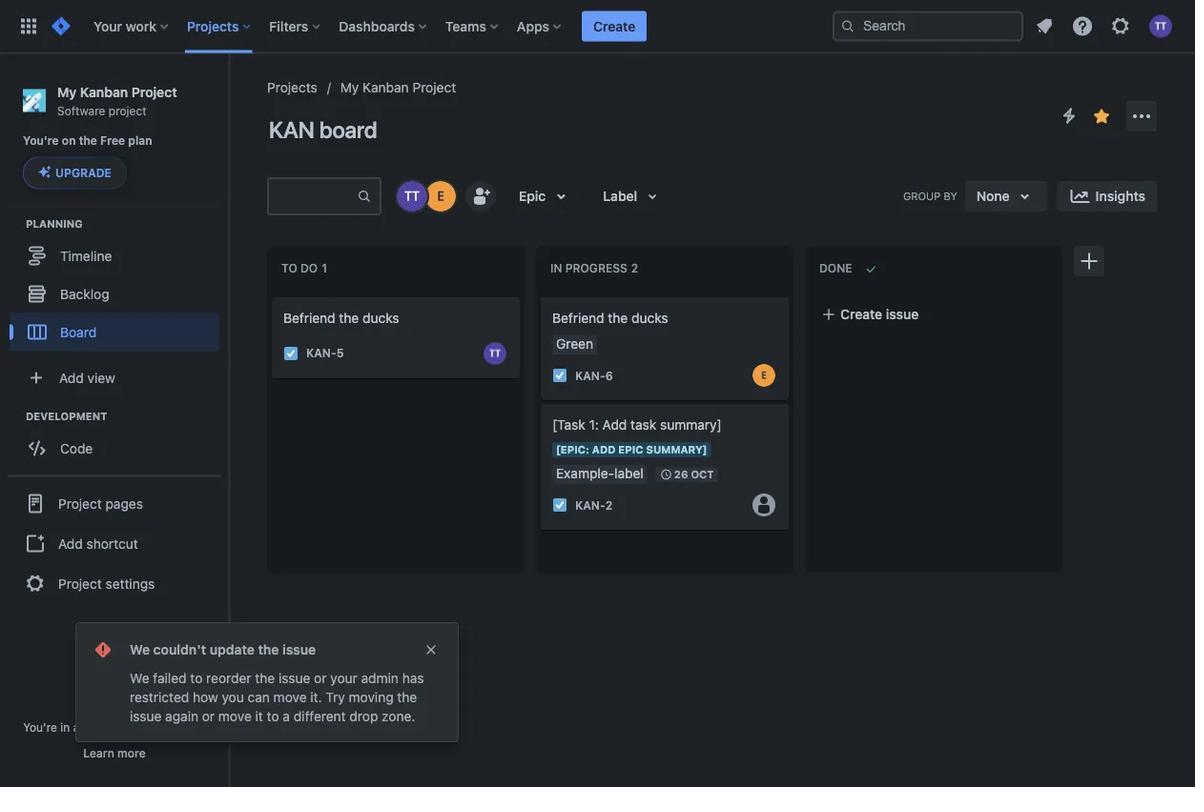 Task type: vqa. For each thing, say whether or not it's contained in the screenshot.
Project 1374 image
no



Task type: describe. For each thing, give the bounding box(es) containing it.
[task
[[552, 417, 585, 433]]

couldn't
[[153, 642, 206, 658]]

project pages link
[[8, 483, 221, 525]]

you're for you're on the free plan
[[23, 134, 59, 148]]

epic button
[[508, 181, 584, 212]]

we for we couldn't update the issue
[[130, 642, 150, 658]]

insights
[[1096, 188, 1146, 204]]

it.
[[310, 690, 322, 706]]

project settings link
[[8, 563, 221, 605]]

planning image
[[3, 212, 26, 235]]

plan
[[128, 134, 152, 148]]

create issue image
[[529, 391, 552, 414]]

task image for [task 1: add task summary]
[[552, 498, 568, 513]]

group
[[903, 190, 941, 202]]

help image
[[1071, 15, 1094, 38]]

to
[[281, 262, 297, 275]]

code
[[60, 441, 93, 456]]

my for my kanban project software project
[[57, 84, 77, 100]]

we for we failed to reorder the issue or your admin has restricted how you can move it. try moving the issue again or move it to a different drop zone.
[[130, 671, 149, 687]]

0 vertical spatial task image
[[283, 346, 299, 361]]

update
[[210, 642, 255, 658]]

in
[[550, 262, 562, 275]]

2 ducks from the left
[[632, 311, 668, 326]]

issue inside "button"
[[886, 307, 919, 322]]

1 horizontal spatial or
[[314, 671, 327, 687]]

your work
[[93, 18, 156, 34]]

board
[[60, 324, 97, 340]]

filters
[[269, 18, 308, 34]]

kanban for my kanban project software project
[[80, 84, 128, 100]]

done
[[819, 262, 852, 275]]

learn more
[[83, 747, 146, 760]]

reorder
[[206, 671, 251, 687]]

insights image
[[1069, 185, 1092, 208]]

planning group
[[10, 216, 228, 357]]

team-
[[83, 721, 115, 735]]

add view
[[59, 370, 115, 386]]

2 create issue image from the left
[[529, 284, 552, 307]]

you're in a team-managed project
[[23, 721, 206, 735]]

filters button
[[264, 11, 328, 41]]

the down in progress element
[[608, 311, 628, 326]]

a inside we failed to reorder the issue or your admin has restricted how you can move it. try moving the issue again or move it to a different drop zone.
[[283, 709, 290, 725]]

2 befriend from the left
[[552, 311, 604, 326]]

task
[[631, 417, 657, 433]]

managed
[[115, 721, 165, 735]]

dashboards
[[339, 18, 415, 34]]

sidebar navigation image
[[208, 76, 250, 114]]

code link
[[10, 430, 219, 468]]

the right the on on the top of page
[[79, 134, 97, 148]]

apps
[[517, 18, 550, 34]]

project inside project settings link
[[58, 576, 102, 592]]

shortcut
[[86, 536, 138, 552]]

1 create issue image from the left
[[260, 284, 283, 307]]

drop
[[350, 709, 378, 725]]

restricted
[[130, 690, 189, 706]]

create button
[[582, 11, 647, 41]]

board link
[[10, 313, 219, 351]]

search image
[[840, 19, 856, 34]]

primary element
[[11, 0, 833, 53]]

software
[[57, 104, 105, 117]]

0 vertical spatial kan-
[[306, 347, 336, 360]]

dashboards button
[[333, 11, 434, 41]]

the right update
[[258, 642, 279, 658]]

on
[[62, 134, 76, 148]]

1:
[[589, 417, 599, 433]]

group containing project pages
[[8, 475, 221, 611]]

Search this board text field
[[269, 179, 357, 214]]

you're for you're in a team-managed project
[[23, 721, 57, 735]]

project inside project pages link
[[58, 496, 102, 512]]

1 vertical spatial or
[[202, 709, 215, 725]]

none
[[977, 188, 1010, 204]]

the up "5"
[[339, 311, 359, 326]]

kan-5 link
[[306, 346, 344, 362]]

26
[[674, 469, 688, 481]]

an error occurred image
[[92, 639, 114, 662]]

kan- for [task
[[575, 499, 605, 512]]

add for add view
[[59, 370, 84, 386]]

by
[[944, 190, 958, 202]]

none button
[[965, 181, 1048, 212]]

create for create issue
[[840, 307, 883, 322]]

project inside my kanban project software project
[[131, 84, 177, 100]]

board
[[319, 116, 377, 143]]

1 befriend the ducks from the left
[[283, 311, 399, 326]]

development image
[[3, 405, 26, 428]]

1 befriend from the left
[[283, 311, 335, 326]]

create for create
[[593, 18, 636, 34]]

6
[[605, 369, 613, 382]]

projects for projects dropdown button
[[187, 18, 239, 34]]

more
[[117, 747, 146, 760]]

projects button
[[181, 11, 258, 41]]

my kanban project
[[340, 80, 456, 95]]

kan-6
[[575, 369, 613, 382]]

26 oct
[[674, 469, 714, 481]]

star kan board image
[[1090, 105, 1113, 128]]

your
[[93, 18, 122, 34]]

settings
[[105, 576, 155, 592]]

2 befriend the ducks from the left
[[552, 311, 668, 326]]

your work button
[[88, 11, 176, 41]]

alert containing we couldn't update the issue
[[76, 624, 458, 742]]

failed
[[153, 671, 187, 687]]

the up can
[[255, 671, 275, 687]]

kan
[[269, 116, 314, 143]]

oct
[[691, 469, 714, 481]]

can
[[248, 690, 270, 706]]

5
[[336, 347, 344, 360]]



Task type: locate. For each thing, give the bounding box(es) containing it.
0 horizontal spatial project
[[109, 104, 147, 117]]

to up how
[[190, 671, 203, 687]]

1 horizontal spatial befriend the ducks
[[552, 311, 668, 326]]

0 horizontal spatial my
[[57, 84, 77, 100]]

0 horizontal spatial kanban
[[80, 84, 128, 100]]

project up "plan"
[[109, 104, 147, 117]]

project down the primary element
[[413, 80, 456, 95]]

add inside button
[[58, 536, 83, 552]]

project down how
[[168, 721, 206, 735]]

0 vertical spatial create
[[593, 18, 636, 34]]

add people image
[[469, 185, 492, 208]]

backlog link
[[10, 275, 219, 313]]

free
[[100, 134, 125, 148]]

0 horizontal spatial or
[[202, 709, 215, 725]]

different
[[294, 709, 346, 725]]

upgrade button
[[24, 158, 126, 188]]

notifications image
[[1033, 15, 1056, 38]]

0 vertical spatial or
[[314, 671, 327, 687]]

my up software
[[57, 84, 77, 100]]

add shortcut button
[[8, 525, 221, 563]]

kan-6 link
[[575, 368, 613, 384]]

we up restricted
[[130, 671, 149, 687]]

my for my kanban project
[[340, 80, 359, 95]]

0 vertical spatial we
[[130, 642, 150, 658]]

eloisefrancis23 image
[[425, 181, 456, 212]]

group by
[[903, 190, 958, 202]]

work
[[126, 18, 156, 34]]

dismiss image
[[424, 643, 439, 658]]

add view button
[[11, 359, 218, 397]]

projects for projects link
[[267, 80, 317, 95]]

1 ducks from the left
[[363, 311, 399, 326]]

project up add shortcut
[[58, 496, 102, 512]]

you
[[222, 690, 244, 706]]

add left shortcut
[[58, 536, 83, 552]]

create inside "button"
[[840, 307, 883, 322]]

upgrade
[[55, 166, 112, 180]]

progress
[[565, 262, 628, 275]]

timeline
[[60, 248, 112, 264]]

1 vertical spatial projects
[[267, 80, 317, 95]]

kan-5
[[306, 347, 344, 360]]

project pages
[[58, 496, 143, 512]]

move left the it.
[[273, 690, 307, 706]]

jira software image
[[50, 15, 73, 38]]

you're left in
[[23, 721, 57, 735]]

add right '1:'
[[603, 417, 627, 433]]

a right "it"
[[283, 709, 290, 725]]

kan-2 link
[[575, 497, 613, 514]]

alert
[[76, 624, 458, 742]]

my kanban project link
[[340, 76, 456, 99]]

befriend the ducks down in progress element
[[552, 311, 668, 326]]

1 horizontal spatial move
[[273, 690, 307, 706]]

1 vertical spatial add
[[603, 417, 627, 433]]

add for add shortcut
[[58, 536, 83, 552]]

try
[[326, 690, 345, 706]]

it
[[255, 709, 263, 725]]

project inside my kanban project link
[[413, 80, 456, 95]]

kanban up board
[[363, 80, 409, 95]]

1 you're from the top
[[23, 134, 59, 148]]

project
[[413, 80, 456, 95], [131, 84, 177, 100], [58, 496, 102, 512], [58, 576, 102, 592]]

1 horizontal spatial my
[[340, 80, 359, 95]]

1 horizontal spatial create issue image
[[529, 284, 552, 307]]

create right apps dropdown button
[[593, 18, 636, 34]]

26 october 2023 image
[[659, 467, 674, 483]]

has
[[402, 671, 424, 687]]

we couldn't update the issue
[[130, 642, 316, 658]]

1 horizontal spatial to
[[267, 709, 279, 725]]

assignee: terry turtle image
[[484, 342, 507, 365]]

kan- down '1:'
[[575, 499, 605, 512]]

teams
[[445, 18, 486, 34]]

again
[[165, 709, 198, 725]]

0 vertical spatial to
[[190, 671, 203, 687]]

development
[[26, 410, 107, 422]]

settings image
[[1109, 15, 1132, 38]]

or
[[314, 671, 327, 687], [202, 709, 215, 725]]

projects link
[[267, 76, 317, 99]]

timeline link
[[10, 237, 219, 275]]

your
[[330, 671, 358, 687]]

create issue image
[[260, 284, 283, 307], [529, 284, 552, 307]]

0 horizontal spatial create
[[593, 18, 636, 34]]

kan- up '1:'
[[575, 369, 605, 382]]

task image
[[283, 346, 299, 361], [552, 368, 568, 383], [552, 498, 568, 513]]

development group
[[10, 409, 228, 473]]

summary]
[[660, 417, 722, 433]]

learn more button
[[83, 746, 146, 761]]

26 october 2023 image
[[659, 467, 674, 483]]

your profile and settings image
[[1150, 15, 1172, 38]]

befriend up the "kan-5"
[[283, 311, 335, 326]]

we inside we failed to reorder the issue or your admin has restricted how you can move it. try moving the issue again or move it to a different drop zone.
[[130, 671, 149, 687]]

1 horizontal spatial befriend
[[552, 311, 604, 326]]

how
[[193, 690, 218, 706]]

label button
[[592, 181, 676, 212]]

1 horizontal spatial kanban
[[363, 80, 409, 95]]

0 vertical spatial move
[[273, 690, 307, 706]]

1 vertical spatial project
[[168, 721, 206, 735]]

befriend
[[283, 311, 335, 326], [552, 311, 604, 326]]

0 horizontal spatial befriend the ducks
[[283, 311, 399, 326]]

to right "it"
[[267, 709, 279, 725]]

project down add shortcut
[[58, 576, 102, 592]]

backlog
[[60, 286, 109, 302]]

befriend down in progress
[[552, 311, 604, 326]]

pages
[[105, 496, 143, 512]]

we failed to reorder the issue or your admin has restricted how you can move it. try moving the issue again or move it to a different drop zone.
[[130, 671, 424, 725]]

automations menu button icon image
[[1058, 104, 1081, 127]]

do
[[300, 262, 318, 275]]

a right in
[[73, 721, 79, 735]]

create column image
[[1078, 250, 1101, 273]]

0 horizontal spatial move
[[218, 709, 252, 725]]

add left view at the top left
[[59, 370, 84, 386]]

the down has
[[397, 690, 417, 706]]

planning
[[26, 217, 83, 230]]

kanban for my kanban project
[[363, 80, 409, 95]]

you're left the on on the top of page
[[23, 134, 59, 148]]

task image left kan-5 link
[[283, 346, 299, 361]]

kan-
[[306, 347, 336, 360], [575, 369, 605, 382], [575, 499, 605, 512]]

moving
[[349, 690, 394, 706]]

create
[[593, 18, 636, 34], [840, 307, 883, 322]]

projects up kan at top left
[[267, 80, 317, 95]]

assignee: eloisefrancis23 image
[[753, 364, 776, 387]]

view
[[87, 370, 115, 386]]

kanban inside my kanban project software project
[[80, 84, 128, 100]]

1 vertical spatial move
[[218, 709, 252, 725]]

1 vertical spatial task image
[[552, 368, 568, 383]]

zone.
[[382, 709, 415, 725]]

0 horizontal spatial befriend
[[283, 311, 335, 326]]

2 vertical spatial kan-
[[575, 499, 605, 512]]

2 we from the top
[[130, 671, 149, 687]]

Search field
[[833, 11, 1024, 41]]

to do
[[281, 262, 318, 275]]

insights button
[[1058, 181, 1157, 212]]

move down you
[[218, 709, 252, 725]]

1 horizontal spatial a
[[283, 709, 290, 725]]

task image for befriend the ducks
[[552, 368, 568, 383]]

project inside my kanban project software project
[[109, 104, 147, 117]]

you're on the free plan
[[23, 134, 152, 148]]

0 horizontal spatial a
[[73, 721, 79, 735]]

projects up sidebar navigation icon
[[187, 18, 239, 34]]

unassigned image
[[753, 494, 776, 517]]

1 horizontal spatial ducks
[[632, 311, 668, 326]]

to do element
[[281, 262, 331, 276]]

2 you're from the top
[[23, 721, 57, 735]]

0 vertical spatial you're
[[23, 134, 59, 148]]

task image up create issue image
[[552, 368, 568, 383]]

or up the it.
[[314, 671, 327, 687]]

0 vertical spatial add
[[59, 370, 84, 386]]

kan- down 'do'
[[306, 347, 336, 360]]

1 vertical spatial you're
[[23, 721, 57, 735]]

add shortcut
[[58, 536, 138, 552]]

1 vertical spatial we
[[130, 671, 149, 687]]

more image
[[1130, 105, 1153, 128]]

1 horizontal spatial projects
[[267, 80, 317, 95]]

terry turtle image
[[397, 181, 427, 212]]

task image left kan-2 link
[[552, 498, 568, 513]]

project
[[109, 104, 147, 117], [168, 721, 206, 735]]

we right an error occurred image
[[130, 642, 150, 658]]

0 horizontal spatial to
[[190, 671, 203, 687]]

0 horizontal spatial create issue image
[[260, 284, 283, 307]]

in progress
[[550, 262, 628, 275]]

create issue image down to
[[260, 284, 283, 307]]

my
[[340, 80, 359, 95], [57, 84, 77, 100]]

project up "plan"
[[131, 84, 177, 100]]

0 vertical spatial project
[[109, 104, 147, 117]]

1 vertical spatial kan-
[[575, 369, 605, 382]]

befriend the ducks
[[283, 311, 399, 326], [552, 311, 668, 326]]

2 vertical spatial task image
[[552, 498, 568, 513]]

create down done
[[840, 307, 883, 322]]

add inside dropdown button
[[59, 370, 84, 386]]

appswitcher icon image
[[17, 15, 40, 38]]

jira software image
[[50, 15, 73, 38]]

[task 1: add task summary]
[[552, 417, 722, 433]]

teams button
[[440, 11, 506, 41]]

ducks
[[363, 311, 399, 326], [632, 311, 668, 326]]

0 horizontal spatial projects
[[187, 18, 239, 34]]

create issue
[[840, 307, 919, 322]]

in progress element
[[550, 262, 642, 276]]

befriend the ducks up "5"
[[283, 311, 399, 326]]

kan- for befriend
[[575, 369, 605, 382]]

1 vertical spatial create
[[840, 307, 883, 322]]

my kanban project software project
[[57, 84, 177, 117]]

1 we from the top
[[130, 642, 150, 658]]

group
[[8, 475, 221, 611]]

apps button
[[511, 11, 569, 41]]

1 vertical spatial to
[[267, 709, 279, 725]]

admin
[[361, 671, 399, 687]]

the
[[79, 134, 97, 148], [339, 311, 359, 326], [608, 311, 628, 326], [258, 642, 279, 658], [255, 671, 275, 687], [397, 690, 417, 706]]

1 horizontal spatial project
[[168, 721, 206, 735]]

learn
[[83, 747, 114, 760]]

add
[[59, 370, 84, 386], [603, 417, 627, 433], [58, 536, 83, 552]]

banner
[[0, 0, 1195, 53]]

project settings
[[58, 576, 155, 592]]

projects inside dropdown button
[[187, 18, 239, 34]]

my inside my kanban project software project
[[57, 84, 77, 100]]

kanban up software
[[80, 84, 128, 100]]

0 horizontal spatial ducks
[[363, 311, 399, 326]]

1 horizontal spatial create
[[840, 307, 883, 322]]

kan board
[[269, 116, 377, 143]]

or down how
[[202, 709, 215, 725]]

we
[[130, 642, 150, 658], [130, 671, 149, 687]]

banner containing your work
[[0, 0, 1195, 53]]

create inside button
[[593, 18, 636, 34]]

0 vertical spatial projects
[[187, 18, 239, 34]]

create issue image down in
[[529, 284, 552, 307]]

you're
[[23, 134, 59, 148], [23, 721, 57, 735]]

create issue button
[[810, 298, 1058, 332]]

my up board
[[340, 80, 359, 95]]

2 vertical spatial add
[[58, 536, 83, 552]]



